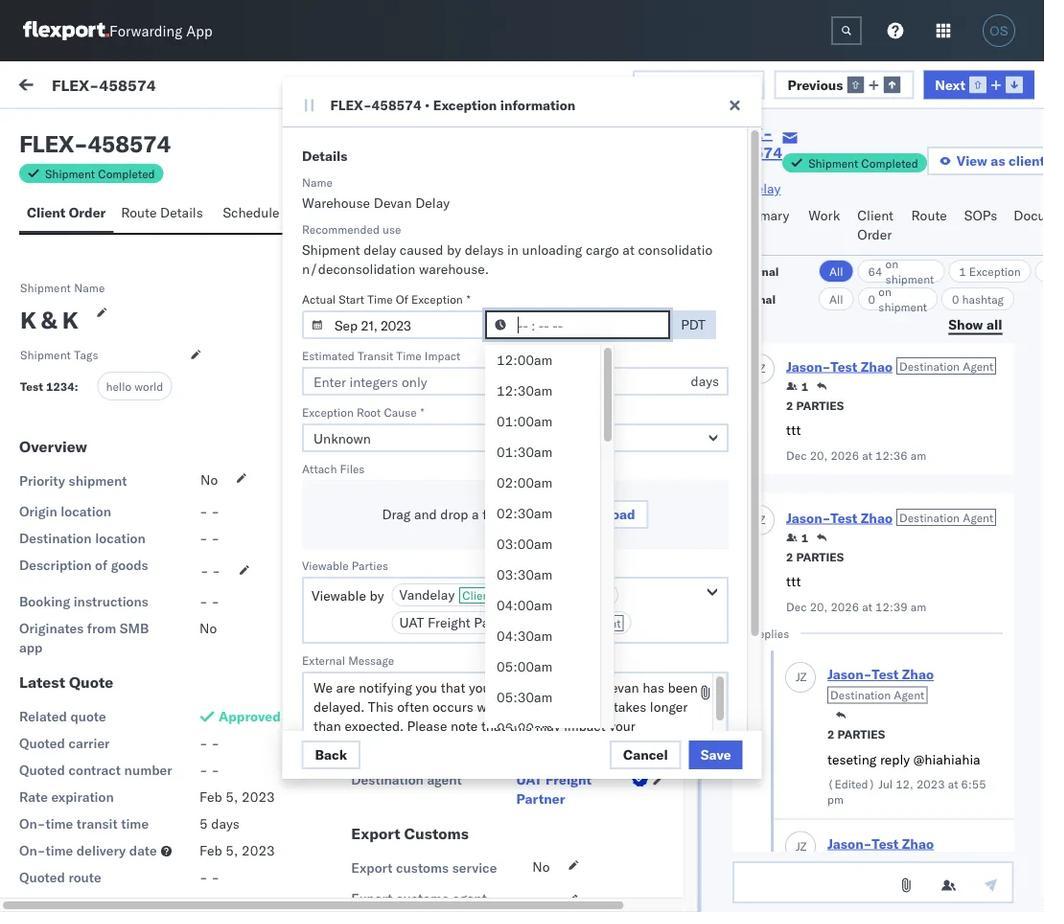 Task type: locate. For each thing, give the bounding box(es) containing it.
summary button
[[724, 198, 801, 255]]

0 horizontal spatial completed
[[98, 166, 155, 181]]

am inside ttt dec 20, 2026 at 12:36 am
[[910, 449, 926, 463]]

shipment up origin location
[[69, 473, 127, 489]]

related for related quote
[[19, 708, 67, 725]]

0 horizontal spatial *
[[420, 405, 424, 419]]

- - for quoted contract number
[[199, 762, 220, 779]]

2 vertical spatial 2 parties
[[827, 728, 885, 742]]

test right linjia
[[110, 758, 137, 775]]

2 parties button for ttt dec 20, 2026 at 12:36 am
[[786, 397, 843, 414]]

on down 64
[[878, 284, 891, 299]]

1 vertical spatial details
[[160, 204, 203, 221]]

2 1 button from the top
[[786, 531, 808, 546]]

1 exception
[[959, 264, 1020, 278]]

- - for booking instructions
[[199, 593, 220, 610]]

ttt inside ttt dec 20, 2026 at 12:36 am
[[786, 422, 801, 439]]

parties for teseting reply @hiahiahia (edited)  jul 12, 2023 at 6:55 pm
[[837, 728, 885, 742]]

02:30am
[[496, 505, 552, 522]]

date
[[430, 473, 457, 489], [446, 503, 474, 520], [129, 843, 157, 859]]

am for ttt dec 20, 2026 at 12:39 am
[[910, 600, 926, 615]]

cause
[[383, 405, 416, 419]]

1 vertical spatial 17,
[[383, 568, 404, 585]]

1 vertical spatial *
[[420, 405, 424, 419]]

time for start
[[367, 292, 392, 306]]

vandelay up the summary
[[725, 180, 781, 197]]

17, up drag
[[383, 482, 404, 499]]

1 vertical spatial related
[[19, 708, 67, 725]]

20, inside ttt dec 20, 2026 at 12:36 am
[[809, 449, 827, 463]]

0 vertical spatial time
[[367, 292, 392, 306]]

viewable for viewable parties
[[302, 558, 348, 573]]

dec 20, 2026, 12:36 am pst
[[356, 223, 537, 240]]

flex- 458574
[[725, 124, 782, 162], [803, 223, 893, 240], [803, 309, 893, 326], [803, 395, 893, 412], [803, 482, 893, 499], [803, 654, 893, 671], [803, 741, 893, 757], [803, 827, 893, 844]]

uat
[[399, 615, 424, 631], [516, 772, 542, 789]]

2 17, from the top
[[383, 568, 404, 585]]

1 horizontal spatial related
[[804, 166, 844, 181]]

1 vertical spatial date
[[446, 503, 474, 520]]

jason-test zhao
[[93, 208, 195, 224], [93, 294, 195, 311], [93, 380, 195, 397], [93, 466, 195, 483], [93, 553, 195, 569], [93, 639, 195, 656], [93, 725, 195, 742], [93, 812, 195, 828], [827, 836, 933, 853]]

2026, up export customs service
[[399, 827, 437, 844]]

1 vertical spatial external
[[732, 264, 779, 278]]

3 export from the top
[[351, 891, 393, 907]]

1 vertical spatial time
[[396, 348, 421, 363]]

flex- 458574 down pm
[[803, 827, 893, 844]]

viewable down viewable parties
[[311, 588, 366, 604]]

viewable parties
[[302, 558, 388, 573]]

1 vertical spatial 2 parties button
[[786, 548, 843, 565]]

agent for origin agent
[[393, 726, 427, 743]]

quoted for quoted contract number
[[19, 762, 65, 779]]

5, up days
[[226, 789, 238, 806]]

0 horizontal spatial k
[[20, 306, 36, 335]]

work for related
[[847, 166, 872, 181]]

2026, up the caused
[[407, 223, 445, 240]]

on-time transit time
[[19, 816, 149, 833]]

jason-test zhao up tags on the left top of the page
[[93, 294, 195, 311]]

export
[[351, 824, 400, 844], [351, 860, 393, 877], [351, 891, 393, 907]]

0 vertical spatial @
[[58, 672, 69, 689]]

1 vertical spatial 6:47
[[448, 568, 477, 585]]

route
[[68, 870, 101, 886]]

on inside 64 on shipment
[[885, 256, 898, 271]]

2 vertical spatial jason-test zhao destination agent
[[827, 667, 933, 703]]

2026 inside 'ttt dec 20, 2026 at 12:39 am'
[[830, 600, 859, 615]]

1 for ttt dec 20, 2026 at 12:36 am
[[801, 380, 808, 394]]

origin
[[19, 503, 57, 520], [351, 726, 389, 743]]

1 quoted from the top
[[19, 735, 65, 752]]

by up seller
[[369, 588, 383, 604]]

2 vertical spatial export
[[351, 891, 393, 907]]

0 vertical spatial 12:36
[[448, 223, 486, 240]]

route
[[121, 204, 157, 221], [911, 207, 947, 224]]

client order up 64
[[857, 207, 894, 243]]

2 up ttt dec 20, 2026 at 12:36 am on the right of page
[[786, 399, 793, 413]]

1 horizontal spatial client order
[[857, 207, 894, 243]]

1 2026 from the top
[[830, 449, 859, 463]]

1 vertical spatial 8,
[[383, 741, 396, 757]]

am for 12:33
[[489, 395, 510, 412]]

am for ttt dec 20, 2026 at 12:36 am
[[910, 449, 926, 463]]

1 vertical spatial all button
[[818, 288, 853, 311]]

location for origin location
[[61, 503, 111, 520]]

app
[[186, 22, 212, 40]]

2 all from the top
[[829, 292, 843, 306]]

0 vertical spatial related
[[804, 166, 844, 181]]

1 dec 8, 2026, 6:38 pm pst from the top
[[356, 741, 520, 757]]

1 vertical spatial quoted
[[19, 762, 65, 779]]

1 horizontal spatial by
[[446, 242, 461, 258]]

0 vertical spatial feb 5, 2023
[[199, 789, 275, 806]]

2 vertical spatial parties
[[837, 728, 885, 742]]

0 horizontal spatial shipment completed
[[45, 166, 155, 181]]

route for route details
[[121, 204, 157, 221]]

time for delivery
[[45, 843, 73, 859]]

app
[[19, 639, 43, 656]]

3 quoted from the top
[[19, 870, 65, 886]]

None text field
[[732, 862, 1013, 904]]

2 am from the top
[[910, 600, 926, 615]]

uat down international
[[516, 772, 542, 789]]

1 k from the left
[[20, 306, 36, 335]]

origin up destination agent
[[351, 726, 389, 743]]

forwarding
[[109, 22, 182, 40], [351, 690, 434, 709]]

dec 8, 2026, 6:39 pm pst
[[356, 654, 520, 671]]

0 horizontal spatial by
[[369, 588, 383, 604]]

458574
[[99, 75, 156, 94], [372, 97, 421, 114], [88, 129, 170, 158], [725, 143, 782, 162], [843, 223, 893, 240], [843, 309, 893, 326], [843, 395, 893, 412], [843, 482, 893, 499], [843, 654, 893, 671], [843, 741, 893, 757], [843, 827, 893, 844]]

smb
[[120, 620, 149, 637]]

2026 inside ttt dec 20, 2026 at 12:36 am
[[830, 449, 859, 463]]

uat freight partner
[[516, 772, 592, 808]]

work button
[[801, 198, 850, 255]]

external inside button
[[31, 122, 81, 139]]

instructions
[[74, 593, 148, 610]]

all
[[986, 316, 1002, 333]]

recommended
[[302, 222, 379, 236]]

internal
[[129, 122, 176, 139], [732, 292, 775, 306]]

6:38 down agents
[[440, 741, 469, 757]]

1 vertical spatial viewable
[[311, 588, 366, 604]]

(0) down 'message' button
[[179, 122, 204, 139]]

date down the on-time transit time
[[129, 843, 157, 859]]

customs for agent
[[396, 891, 449, 907]]

1 horizontal spatial name
[[302, 175, 332, 189]]

work
[[55, 74, 104, 100], [847, 166, 872, 181]]

destination inside uat freight partner destination agent
[[526, 616, 586, 631]]

0 vertical spatial 2026
[[830, 449, 859, 463]]

1 all button from the top
[[818, 260, 853, 283]]

jason- up origin location
[[93, 466, 136, 483]]

time for transit
[[396, 348, 421, 363]]

jason-
[[93, 208, 136, 224], [93, 294, 136, 311], [786, 358, 830, 375], [93, 380, 136, 397], [93, 466, 136, 483], [786, 510, 830, 527], [93, 553, 136, 569], [93, 639, 136, 656], [827, 667, 871, 684], [93, 725, 136, 742], [93, 812, 136, 828], [827, 836, 871, 853]]

flexport inside flexport international llc
[[501, 726, 555, 743]]

client-nominated parties
[[351, 541, 542, 560]]

1 8, from the top
[[383, 654, 396, 671]]

internal (0) button
[[121, 113, 215, 151]]

freight for uat freight partner destination agent
[[427, 615, 470, 631]]

2 0 from the left
[[952, 292, 959, 306]]

os
[[990, 23, 1008, 38]]

1 vertical spatial 5,
[[226, 843, 238, 859]]

1 vertical spatial dec 17, 2026, 6:47 pm pst
[[356, 568, 528, 585]]

dec 20, 2026, 12:35 am pst
[[356, 309, 537, 326]]

3 am from the top
[[489, 395, 510, 412]]

route for route
[[911, 207, 947, 224]]

1 export from the top
[[351, 824, 400, 844]]

MMM D, YYYY text field
[[302, 311, 487, 339]]

0 vertical spatial export
[[351, 824, 400, 844]]

external for external message
[[302, 653, 345, 668]]

client down flex
[[27, 204, 65, 221]]

* right cause
[[420, 405, 424, 419]]

1 @ from the top
[[58, 672, 69, 689]]

shipment inside 64 on shipment
[[885, 272, 934, 286]]

2 parties up 'teseting'
[[827, 728, 885, 742]]

0 up show
[[952, 292, 959, 306]]

2026, left 6:39
[[399, 654, 437, 671]]

click
[[538, 506, 571, 523]]

internal for internal
[[732, 292, 775, 306]]

jason-test zhao button for ttt dec 20, 2026 at 12:36 am
[[786, 358, 892, 375]]

linjia
[[72, 758, 107, 775]]

2 horizontal spatial client
[[857, 207, 894, 224]]

client inside vandelay client
[[462, 589, 493, 603]]

all left 64
[[829, 264, 843, 278]]

carrier
[[68, 735, 110, 752]]

0 vertical spatial delivery
[[394, 503, 443, 520]]

0 horizontal spatial work
[[55, 74, 104, 100]]

jason- down destination location
[[93, 553, 136, 569]]

@ left tao
[[58, 672, 69, 689]]

2 export from the top
[[351, 860, 393, 877]]

0 vertical spatial flexport
[[542, 587, 592, 603]]

location up goods
[[95, 530, 146, 547]]

0 vertical spatial order
[[69, 204, 106, 221]]

message button
[[135, 61, 231, 113]]

feb down 5
[[199, 843, 222, 859]]

vandelay for vandelay client
[[399, 587, 454, 603]]

1 horizontal spatial origin
[[351, 726, 389, 743]]

dec 8, 2026, 6:38 pm pst up destination agent
[[356, 741, 520, 757]]

am up in
[[489, 223, 510, 240]]

(0) for internal (0)
[[179, 122, 204, 139]]

agent for ttt dec 20, 2026 at 12:39 am
[[962, 511, 993, 525]]

0 vertical spatial uat
[[399, 615, 424, 631]]

2 vertical spatial agent
[[452, 891, 487, 907]]

pst up service
[[496, 827, 520, 844]]

flexport for flexport international llc
[[501, 726, 555, 743]]

uat for uat freight partner
[[516, 772, 542, 789]]

1 vertical spatial on
[[878, 284, 891, 299]]

1 button up 'ttt dec 20, 2026 at 12:39 am'
[[786, 531, 808, 546]]

external for external
[[732, 264, 779, 278]]

name inside name warehouse devan delay
[[302, 175, 332, 189]]

2 5, from the top
[[226, 843, 238, 859]]

1 vertical spatial 2 parties
[[786, 550, 843, 565]]

jason- down pm
[[827, 836, 871, 853]]

related
[[804, 166, 844, 181], [19, 708, 67, 725]]

8 replies
[[744, 627, 789, 641]]

- - for seller
[[531, 630, 552, 647]]

shipment inside 0 on shipment
[[878, 300, 927, 314]]

service
[[452, 860, 497, 877]]

0 horizontal spatial 12:36
[[448, 223, 486, 240]]

0 vertical spatial 1
[[959, 264, 966, 278]]

@ linjia test
[[58, 758, 137, 775]]

customs for service
[[396, 860, 449, 877]]

1 on- from the top
[[19, 816, 45, 833]]

1 horizontal spatial freight
[[546, 772, 592, 789]]

jason-test zhao down jul
[[827, 836, 933, 853]]

1 am from the top
[[489, 223, 510, 240]]

date up the drag and drop a file or
[[430, 473, 457, 489]]

dec 8, 2026, 6:38 pm pst
[[356, 741, 520, 757], [356, 827, 520, 844]]

1 (0) from the left
[[85, 122, 109, 139]]

parties for ttt dec 20, 2026 at 12:36 am
[[796, 399, 843, 413]]

1 vertical spatial customs
[[396, 891, 449, 907]]

dec 17, 2026, 6:47 pm pst
[[356, 482, 528, 499], [356, 568, 528, 585]]

list
[[282, 122, 306, 139]]

all for 0
[[829, 292, 843, 306]]

name up warehouse
[[302, 175, 332, 189]]

documents button
[[332, 196, 421, 233]]

1 1 button from the top
[[786, 379, 808, 394]]

1 vertical spatial jason-test zhao destination agent
[[786, 510, 993, 527]]

quoted down ttttt
[[19, 870, 65, 886]]

item/shipment
[[875, 166, 953, 181]]

1 horizontal spatial forwarding
[[351, 690, 434, 709]]

all button for 64
[[818, 260, 853, 283]]

work left item/shipment
[[847, 166, 872, 181]]

resize handle column header
[[324, 160, 347, 913], [548, 160, 571, 913], [771, 160, 794, 913], [995, 160, 1018, 913]]

2 feb from the top
[[199, 843, 222, 859]]

2 all button from the top
[[818, 288, 853, 311]]

0 horizontal spatial uat
[[399, 615, 424, 631]]

2 on- from the top
[[19, 843, 45, 859]]

on- for on-time delivery date
[[19, 843, 45, 859]]

quoted down related quote
[[19, 735, 65, 752]]

@ for @ linjia test
[[58, 758, 69, 775]]

1 horizontal spatial shipment completed
[[808, 156, 918, 170]]

0 horizontal spatial route
[[121, 204, 157, 221]]

on- for on-time transit time
[[19, 816, 45, 833]]

uat freight partner link
[[516, 771, 652, 809]]

agent down forwarding agents on the bottom left of the page
[[393, 726, 427, 743]]

file
[[482, 506, 501, 523]]

2023 inside teseting reply @hiahiahia (edited)  jul 12, 2023 at 6:55 pm
[[916, 778, 944, 792]]

quoted up rate on the bottom left
[[19, 762, 65, 779]]

1 vertical spatial internal
[[732, 292, 775, 306]]

2 parties button up 'teseting'
[[827, 726, 885, 743]]

on for 64
[[885, 256, 898, 271]]

20, for dec 20, 2026, 12:35 am pst
[[383, 309, 404, 326]]

2026 for ttt dec 20, 2026 at 12:36 am
[[830, 449, 859, 463]]

1 vertical spatial vandelay
[[399, 587, 454, 603]]

order
[[69, 204, 106, 221], [857, 226, 892, 243]]

Unknown text field
[[302, 424, 728, 452]]

uat right buyer
[[399, 615, 424, 631]]

order for the leftmost client order button
[[69, 204, 106, 221]]

related up work
[[804, 166, 844, 181]]

0 for hashtag
[[952, 292, 959, 306]]

at inside 'ttt dec 20, 2026 at 12:39 am'
[[862, 600, 872, 615]]

1 up ttt dec 20, 2026 at 12:36 am on the right of page
[[801, 380, 808, 394]]

0 vertical spatial external
[[31, 122, 81, 139]]

3 8, from the top
[[383, 827, 396, 844]]

12:35
[[448, 309, 486, 326]]

by inside recommended use shipment delay caused by delays in unloading cargo at consolidatio n/deconsolidation warehouse.
[[446, 242, 461, 258]]

export for export customs agent
[[351, 891, 393, 907]]

llc
[[587, 745, 611, 762]]

viewable for viewable by
[[311, 588, 366, 604]]

jason-test zhao button for ttt dec 20, 2026 at 12:39 am
[[786, 510, 892, 527]]

location up destination location
[[61, 503, 111, 520]]

test inside jason-test zhao destination agent
[[871, 667, 898, 684]]

1 vertical spatial uat
[[516, 772, 542, 789]]

0 inside 0 on shipment
[[868, 292, 875, 306]]

2 vertical spatial 2
[[827, 728, 834, 742]]

1 vertical spatial 6:38
[[440, 827, 469, 844]]

1 0 from the left
[[868, 292, 875, 306]]

am inside 'ttt dec 20, 2026 at 12:39 am'
[[910, 600, 926, 615]]

k right &
[[62, 306, 78, 335]]

Please type here (tag users with @) text field
[[302, 672, 728, 762]]

export down export customs service
[[351, 891, 393, 907]]

jason-test zhao destination agent up reply
[[827, 667, 933, 703]]

- - for buyer
[[531, 603, 552, 620]]

at inside recommended use shipment delay caused by delays in unloading cargo at consolidatio n/deconsolidation warehouse.
[[622, 242, 634, 258]]

3 resize handle column header from the left
[[771, 160, 794, 913]]

2 parties for ttt dec 20, 2026 at 12:39 am
[[786, 550, 843, 565]]

2 (0) from the left
[[179, 122, 204, 139]]

agent for destination agent
[[427, 772, 462, 789]]

external
[[31, 122, 81, 139], [732, 264, 779, 278], [302, 653, 345, 668]]

03:30am
[[496, 567, 552, 583]]

unloading
[[522, 242, 582, 258]]

1 vertical spatial parties
[[796, 550, 843, 565]]

1 vertical spatial 1
[[801, 380, 808, 394]]

2 quoted from the top
[[19, 762, 65, 779]]

freight down flexport international llc link
[[546, 772, 592, 789]]

feb up 5
[[199, 789, 222, 806]]

date for cargo ready date
[[430, 473, 457, 489]]

- - for quoted route
[[199, 870, 220, 886]]

2 k from the left
[[62, 306, 78, 335]]

1 vertical spatial flexport
[[501, 726, 555, 743]]

no filters applied
[[245, 79, 350, 95]]

8, for test
[[383, 741, 396, 757]]

- - for destination location
[[199, 530, 220, 547]]

1 horizontal spatial work
[[847, 166, 872, 181]]

all button
[[818, 260, 853, 283], [818, 288, 853, 311]]

uat inside uat freight partner
[[516, 772, 542, 789]]

2 customs from the top
[[396, 891, 449, 907]]

0 vertical spatial am
[[910, 449, 926, 463]]

2 for ttt dec 20, 2026 at 12:39 am
[[786, 550, 793, 565]]

parties up the 03:30am
[[489, 541, 542, 560]]

hashtag
[[962, 292, 1003, 306]]

1 customs from the top
[[396, 860, 449, 877]]

1 button for ttt dec 20, 2026 at 12:36 am
[[786, 379, 808, 394]]

(0) inside button
[[179, 122, 204, 139]]

- -
[[199, 503, 220, 520], [199, 530, 220, 547], [200, 563, 220, 580], [531, 576, 552, 593], [199, 593, 220, 610], [531, 603, 552, 620], [531, 630, 552, 647], [531, 657, 552, 673], [199, 735, 220, 752], [199, 762, 220, 779], [199, 870, 220, 886], [531, 891, 552, 907]]

zhao inside jason-test zhao destination agent
[[901, 667, 933, 684]]

jan 31, 2023
[[532, 472, 614, 488]]

freight for uat freight partner
[[546, 772, 592, 789]]

dec 17, 2026, 6:47 pm pst up vandelay client at bottom
[[356, 568, 528, 585]]

pst up 01:00am
[[514, 395, 537, 412]]

am
[[910, 449, 926, 463], [910, 600, 926, 615]]

2
[[786, 399, 793, 413], [786, 550, 793, 565], [827, 728, 834, 742]]

2 @ from the top
[[58, 758, 69, 775]]

forwarding for forwarding app
[[109, 22, 182, 40]]

freight
[[427, 615, 470, 631], [546, 772, 592, 789]]

2 parties button up 'ttt dec 20, 2026 at 12:39 am'
[[786, 548, 843, 565]]

2 vertical spatial quoted
[[19, 870, 65, 886]]

flexport down the 03:30am
[[542, 587, 592, 603]]

date for target delivery date
[[446, 503, 474, 520]]

delay
[[415, 195, 449, 211]]

2 parties button up ttt dec 20, 2026 at 12:36 am on the right of page
[[786, 397, 843, 414]]

agent up customs
[[427, 772, 462, 789]]

quoted for quoted carrier
[[19, 735, 65, 752]]

0 vertical spatial on-
[[19, 816, 45, 833]]

on for 0
[[878, 284, 891, 299]]

order down flex - 458574
[[69, 204, 106, 221]]

flex-458574
[[52, 75, 156, 94]]

1 horizontal spatial vandelay
[[725, 180, 781, 197]]

jan
[[532, 472, 553, 488]]

2 2026 from the top
[[830, 600, 859, 615]]

0 horizontal spatial freight
[[427, 615, 470, 631]]

1 horizontal spatial uat
[[516, 772, 542, 789]]

2 parties button for teseting reply @hiahiahia (edited)  jul 12, 2023 at 6:55 pm
[[827, 726, 885, 743]]

partner down 04:00am
[[473, 615, 518, 631]]

0 vertical spatial partner
[[473, 615, 518, 631]]

1 6:38 from the top
[[440, 741, 469, 757]]

details left schedule
[[160, 204, 203, 221]]

ttt inside 'ttt dec 20, 2026 at 12:39 am'
[[786, 574, 801, 591]]

2 vertical spatial 2 parties button
[[827, 726, 885, 743]]

1 vertical spatial all
[[829, 292, 843, 306]]

1 vertical spatial feb
[[199, 843, 222, 859]]

02:00am
[[496, 475, 552, 491]]

flexport
[[542, 587, 592, 603], [501, 726, 555, 743]]

0 vertical spatial 2
[[786, 399, 793, 413]]

1 vertical spatial forwarding
[[351, 690, 434, 709]]

transit
[[357, 348, 393, 363]]

am for 12:35
[[489, 309, 510, 326]]

no
[[245, 79, 262, 95], [200, 472, 218, 488], [199, 620, 217, 637], [532, 859, 550, 876]]

order inside client order
[[857, 226, 892, 243]]

internal inside button
[[129, 122, 176, 139]]

1 vertical spatial export
[[351, 860, 393, 877]]

1 vertical spatial 2026
[[830, 600, 859, 615]]

0 horizontal spatial client order button
[[19, 196, 113, 233]]

5,
[[226, 789, 238, 806], [226, 843, 238, 859]]

agent down service
[[452, 891, 487, 907]]

1 vertical spatial agent
[[427, 772, 462, 789]]

time right transit
[[121, 816, 149, 833]]

and
[[414, 506, 436, 523]]

route down item/shipment
[[911, 207, 947, 224]]

origin down priority
[[19, 503, 57, 520]]

1 feb 5, 2023 from the top
[[199, 789, 275, 806]]

previous
[[788, 76, 843, 93]]

delivery down transit
[[77, 843, 126, 859]]

location
[[61, 503, 111, 520], [95, 530, 146, 547]]

1 vertical spatial 1 button
[[786, 531, 808, 546]]

1 vertical spatial freight
[[546, 772, 592, 789]]

originates from smb app
[[19, 620, 149, 656]]

freight inside uat freight partner
[[546, 772, 592, 789]]

on inside 0 on shipment
[[878, 284, 891, 299]]

partner inside uat freight partner
[[516, 791, 565, 808]]

1 vertical spatial shipment
[[878, 300, 927, 314]]

1 test from the top
[[58, 499, 81, 516]]

forwarding inside forwarding app link
[[109, 22, 182, 40]]

viewable up viewable by on the bottom
[[302, 558, 348, 573]]

shipment up test 1234 : on the left of the page
[[20, 348, 71, 362]]

route down flex - 458574
[[121, 204, 157, 221]]

1 17, from the top
[[383, 482, 404, 499]]

2 8, from the top
[[383, 741, 396, 757]]

external left the shipper
[[302, 653, 345, 668]]

2 am from the top
[[489, 309, 510, 326]]

1 vertical spatial test
[[58, 586, 81, 603]]

0 vertical spatial vandelay
[[725, 180, 781, 197]]

0 vertical spatial on
[[885, 256, 898, 271]]

2 parties for teseting reply @hiahiahia (edited)  jul 12, 2023 at 6:55 pm
[[827, 728, 885, 742]]

flexport inside 'button'
[[542, 587, 592, 603]]

list box
[[485, 345, 600, 913]]

viewable by
[[311, 588, 383, 604]]

1 vertical spatial work
[[847, 166, 872, 181]]

jason-test zhao button down jul
[[827, 836, 933, 853]]

6:47 up drop
[[448, 482, 477, 499]]

drag and drop a file or
[[381, 506, 517, 523]]

0 vertical spatial feb
[[199, 789, 222, 806]]

0 vertical spatial 8,
[[383, 654, 396, 671]]

client order button
[[19, 196, 113, 233], [850, 198, 904, 255]]

(0) inside button
[[85, 122, 109, 139]]

2 dec 8, 2026, 6:38 pm pst from the top
[[356, 827, 520, 844]]

None text field
[[831, 16, 862, 45]]

click to upload button
[[524, 500, 648, 529]]

1 vertical spatial am
[[489, 309, 510, 326]]

client order for the rightmost client order button
[[857, 207, 894, 243]]

drop
[[440, 506, 468, 523]]

20, inside 'ttt dec 20, 2026 at 12:39 am'
[[809, 600, 827, 615]]

message inside 'message' button
[[142, 79, 198, 95]]

1 horizontal spatial client
[[462, 589, 493, 603]]

partner for uat freight partner destination agent
[[473, 615, 518, 631]]

1 horizontal spatial (0)
[[179, 122, 204, 139]]

1 all from the top
[[829, 264, 843, 278]]

0 vertical spatial parties
[[796, 399, 843, 413]]

2 for ttt dec 20, 2026 at 12:36 am
[[786, 399, 793, 413]]

2 parties
[[786, 399, 843, 413], [786, 550, 843, 565], [827, 728, 885, 742]]

-- : -- -- text field
[[485, 311, 670, 339]]

0 vertical spatial by
[[446, 242, 461, 258]]

related work item/shipment
[[804, 166, 953, 181]]

&
[[41, 306, 57, 335]]

2026 for ttt dec 20, 2026 at 12:39 am
[[830, 600, 859, 615]]

6:38
[[440, 741, 469, 757], [440, 827, 469, 844]]

all for 64
[[829, 264, 843, 278]]

test down priority shipment
[[58, 499, 81, 516]]

dec 8, 2026, 6:38 pm pst up export customs service
[[356, 827, 520, 844]]

1 am from the top
[[910, 449, 926, 463]]

partner down international
[[516, 791, 565, 808]]



Task type: describe. For each thing, give the bounding box(es) containing it.
1 6:47 from the top
[[448, 482, 477, 499]]

jason-test zhao destination agent for ttt dec 20, 2026 at 12:39 am
[[786, 510, 993, 527]]

location for destination location
[[95, 530, 146, 547]]

hello
[[106, 379, 131, 394]]

05:30am
[[496, 689, 552, 706]]

priority shipment
[[19, 473, 127, 489]]

0 for on
[[868, 292, 875, 306]]

- - for consignee
[[531, 576, 552, 593]]

shipper
[[351, 657, 400, 673]]

8, for liu
[[383, 654, 396, 671]]

03:00am
[[496, 536, 552, 553]]

test up world
[[136, 294, 161, 311]]

test down number
[[136, 812, 161, 828]]

attach files
[[302, 462, 364, 476]]

at inside teseting reply @hiahiahia (edited)  jul 12, 2023 at 6:55 pm
[[947, 778, 958, 792]]

files
[[339, 462, 364, 476]]

international
[[501, 745, 584, 762]]

pst up in
[[514, 223, 537, 240]]

warehouse
[[302, 195, 370, 211]]

05:00am
[[496, 659, 552, 675]]

64 on shipment
[[868, 256, 934, 286]]

export for export customs
[[351, 824, 400, 844]]

applied
[[304, 79, 350, 95]]

jason-test zhao down flex - 458574
[[93, 208, 195, 224]]

am for 12:36
[[489, 223, 510, 240]]

6:39
[[440, 654, 469, 671]]

test up ttt dec 20, 2026 at 12:36 am on the right of page
[[830, 358, 857, 375]]

previous button
[[774, 70, 914, 99]]

message inside message list "button"
[[223, 122, 279, 139]]

latest quote
[[19, 673, 113, 692]]

devan
[[373, 195, 411, 211]]

jason-test zhao down tags on the left top of the page
[[93, 380, 195, 397]]

5
[[199, 816, 208, 833]]

details inside route details button
[[160, 204, 203, 221]]

5 days
[[199, 816, 239, 833]]

filters
[[266, 79, 301, 95]]

2 feb 5, 2023 from the top
[[199, 843, 275, 859]]

2 vertical spatial shipment
[[69, 473, 127, 489]]

test up number
[[136, 725, 161, 742]]

2 vertical spatial date
[[129, 843, 157, 859]]

flex- 458574 down 64
[[803, 309, 893, 326]]

jason- up ttt dec 20, 2026 at 12:36 am on the right of page
[[786, 358, 830, 375]]

pst up 12:00am
[[514, 309, 537, 326]]

1 feb from the top
[[199, 789, 222, 806]]

external for external (0)
[[31, 122, 81, 139]]

k & k
[[20, 306, 78, 335]]

cargo
[[351, 473, 388, 489]]

parties for ttt dec 20, 2026 at 12:39 am
[[796, 550, 843, 565]]

1 dec 17, 2026, 6:47 pm pst from the top
[[356, 482, 528, 499]]

flex - 458574
[[19, 129, 170, 158]]

flex- 458574 down 'ttt dec 20, 2026 at 12:39 am'
[[803, 654, 893, 671]]

(0) for external (0)
[[85, 122, 109, 139]]

@hiahiahia
[[913, 752, 980, 768]]

flex- 458574 up the (edited)
[[803, 741, 893, 757]]

view
[[957, 152, 987, 169]]

test down smb
[[136, 639, 161, 656]]

ready
[[391, 473, 426, 489]]

64
[[868, 264, 882, 278]]

20, for dec 20, 2026, 12:36 am pst
[[383, 223, 404, 240]]

jason- up @ linjia test
[[93, 725, 136, 742]]

upload document
[[302, 134, 417, 151]]

my
[[19, 74, 50, 100]]

shipment up work
[[808, 156, 858, 170]]

pm up service
[[473, 827, 493, 844]]

flexport. image
[[23, 21, 109, 40]]

1 horizontal spatial parties
[[489, 541, 542, 560]]

•
[[425, 97, 430, 114]]

1 5, from the top
[[226, 789, 238, 806]]

message down flex - 458574
[[59, 166, 105, 181]]

forwarding for forwarding agents
[[351, 690, 434, 709]]

target delivery date
[[351, 503, 474, 520]]

12:00am
[[496, 352, 552, 369]]

delay
[[363, 242, 396, 258]]

dec inside ttt dec 20, 2026 at 12:36 am
[[786, 449, 806, 463]]

teseting
[[827, 752, 876, 768]]

view as client
[[957, 152, 1044, 169]]

jason- down 'ttt dec 20, 2026 at 12:39 am'
[[827, 667, 871, 684]]

jason- up tags on the left top of the page
[[93, 294, 136, 311]]

sops button
[[957, 198, 1006, 255]]

0 horizontal spatial delivery
[[77, 843, 126, 859]]

world
[[134, 379, 163, 394]]

external message
[[302, 653, 394, 668]]

jason-test zhao destination agent for teseting reply @hiahiahia (edited)  jul 12, 2023 at 6:55 pm
[[827, 667, 933, 703]]

@ for @ tao liu
[[58, 672, 69, 689]]

1 vertical spatial name
[[74, 280, 105, 295]]

origin for origin agent
[[351, 726, 389, 743]]

flex- 458574 up ttt dec 20, 2026 at 12:36 am on the right of page
[[803, 395, 893, 412]]

1234
[[46, 380, 75, 394]]

quote
[[70, 708, 106, 725]]

upload document button
[[289, 128, 525, 157]]

test down jul
[[871, 836, 898, 853]]

liu
[[97, 672, 119, 689]]

04:30am
[[496, 628, 552, 645]]

messages button
[[421, 196, 499, 233]]

flexport button
[[534, 584, 618, 607]]

20, for dec 20, 2026, 12:33 am pst
[[383, 395, 404, 412]]

jason-test zhao down smb
[[93, 639, 195, 656]]

show
[[948, 316, 983, 333]]

cancel button
[[610, 741, 681, 770]]

flex- 458574 down ttt dec 20, 2026 at 12:36 am on the right of page
[[803, 482, 893, 499]]

upload
[[591, 506, 635, 523]]

jason-test zhao up origin location
[[93, 466, 195, 483]]

Enter integers only number field
[[302, 367, 728, 396]]

client for the rightmost client order button
[[857, 207, 894, 224]]

flex- 458574 up 64
[[803, 223, 893, 240]]

4 resize handle column header from the left
[[995, 160, 1018, 913]]

external (0)
[[31, 122, 109, 139]]

quoted for quoted route
[[19, 870, 65, 886]]

shipment up k & k
[[20, 280, 71, 295]]

pst up 02:30am in the bottom of the page
[[505, 482, 528, 499]]

actual
[[302, 292, 335, 306]]

attach
[[302, 462, 336, 476]]

flexport international llc link
[[501, 725, 652, 763]]

test right priority shipment
[[136, 466, 161, 483]]

pm down agents
[[473, 741, 493, 757]]

agent for teseting reply @hiahiahia (edited)  jul 12, 2023 at 6:55 pm
[[893, 689, 924, 703]]

estimated
[[302, 348, 354, 363]]

test down ttt dec 20, 2026 at 12:36 am on the right of page
[[830, 510, 857, 527]]

warehouse.
[[418, 261, 488, 278]]

jason- right :
[[93, 380, 136, 397]]

pst up 04:00am
[[505, 568, 528, 585]]

pm up file
[[481, 482, 501, 499]]

list box containing 12:00am
[[485, 345, 600, 913]]

1 horizontal spatial completed
[[861, 156, 918, 170]]

jason-test zhao up number
[[93, 725, 195, 742]]

1 for ttt dec 20, 2026 at 12:39 am
[[801, 531, 808, 545]]

export for export customs service
[[351, 860, 393, 877]]

origin for origin location
[[19, 503, 57, 520]]

forwarding app
[[109, 22, 212, 40]]

rate
[[19, 789, 48, 806]]

2026, left the 12:33
[[407, 395, 445, 412]]

at inside ttt dec 20, 2026 at 12:36 am
[[862, 449, 872, 463]]

cargo ready date
[[351, 473, 457, 489]]

messages
[[428, 204, 489, 221]]

exception right "•"
[[433, 97, 497, 114]]

jason-test zhao button for teseting reply @hiahiahia (edited)  jul 12, 2023 at 6:55 pm
[[827, 667, 933, 684]]

n/deconsolidation
[[302, 261, 415, 278]]

2 dec 17, 2026, 6:47 pm pst from the top
[[356, 568, 528, 585]]

jason-test zhao down number
[[93, 812, 195, 828]]

documents
[[340, 204, 409, 221]]

2026, up and
[[407, 482, 445, 499]]

client order for the leftmost client order button
[[27, 204, 106, 221]]

shipment inside recommended use shipment delay caused by delays in unloading cargo at consolidatio n/deconsolidation warehouse.
[[302, 242, 360, 258]]

pst down 06:00am
[[496, 741, 520, 757]]

quote
[[69, 673, 113, 692]]

docu
[[1014, 207, 1044, 224]]

shipment for 64 on shipment
[[885, 272, 934, 286]]

client for the leftmost client order button
[[27, 204, 65, 221]]

uat for uat freight partner destination agent
[[399, 615, 424, 631]]

06:00am
[[496, 720, 552, 737]]

external (0) button
[[23, 113, 121, 151]]

related quote
[[19, 708, 106, 725]]

uat freight partner destination agent
[[399, 615, 620, 631]]

shipment for 0 on shipment
[[878, 300, 927, 314]]

exception up hashtag
[[969, 264, 1020, 278]]

time for transit
[[45, 816, 73, 833]]

1 horizontal spatial *
[[466, 292, 470, 306]]

quoted carrier
[[19, 735, 110, 752]]

next
[[935, 76, 965, 93]]

delays
[[464, 242, 503, 258]]

quoted route
[[19, 870, 101, 886]]

my work
[[19, 74, 104, 100]]

1 resize handle column header from the left
[[324, 160, 347, 913]]

buyer
[[351, 603, 387, 620]]

jason- down the from
[[93, 639, 136, 656]]

2026, up vandelay client at bottom
[[407, 568, 445, 585]]

pm right 6:39
[[473, 654, 493, 671]]

internal for internal (0)
[[129, 122, 176, 139]]

exception up dec 20, 2026, 12:35 am pst
[[411, 292, 462, 306]]

0 vertical spatial details
[[302, 148, 347, 164]]

2 resize handle column header from the left
[[548, 160, 571, 913]]

0 horizontal spatial parties
[[351, 558, 388, 573]]

2026, up destination agent
[[399, 741, 437, 757]]

agent for ttt dec 20, 2026 at 12:36 am
[[962, 360, 993, 374]]

exception left root
[[302, 405, 353, 419]]

route details
[[121, 204, 203, 221]]

test down internal (0) button at the top left of the page
[[136, 208, 161, 224]]

jason- down expiration
[[93, 812, 136, 828]]

jul
[[878, 778, 892, 792]]

all button for 0
[[818, 288, 853, 311]]

related for related work item/shipment
[[804, 166, 844, 181]]

pst down 04:30am
[[496, 654, 520, 671]]

12:36 inside ttt dec 20, 2026 at 12:36 am
[[875, 449, 907, 463]]

partner for uat freight partner
[[516, 791, 565, 808]]

01:00am
[[496, 413, 552, 430]]

of
[[395, 292, 408, 306]]

@ tao liu
[[58, 672, 119, 689]]

- - for quoted carrier
[[199, 735, 220, 752]]

seller
[[351, 630, 387, 647]]

test right "of"
[[136, 553, 161, 569]]

- - for origin location
[[199, 503, 220, 520]]

goods
[[111, 557, 148, 574]]

2 for teseting reply @hiahiahia (edited)  jul 12, 2023 at 6:55 pm
[[827, 728, 834, 742]]

2 test from the top
[[58, 586, 81, 603]]

flex
[[19, 129, 74, 158]]

2 parties for ttt dec 20, 2026 at 12:36 am
[[786, 399, 843, 413]]

vandelay for vandelay
[[725, 180, 781, 197]]

order for the rightmost client order button
[[857, 226, 892, 243]]

pm
[[827, 793, 843, 808]]

test right hello
[[136, 380, 161, 397]]

8
[[744, 627, 751, 641]]

test left 1234
[[20, 380, 43, 394]]

agent inside uat freight partner destination agent
[[589, 616, 620, 631]]

shipment name
[[20, 280, 105, 295]]

2 parties button for ttt dec 20, 2026 at 12:39 am
[[786, 548, 843, 565]]

as
[[991, 152, 1005, 169]]

contract
[[68, 762, 121, 779]]

flex- 458574 up vandelay link
[[725, 124, 782, 162]]

jason-test zhao destination agent for ttt dec 20, 2026 at 12:36 am
[[786, 358, 993, 375]]

1 horizontal spatial client order button
[[850, 198, 904, 255]]

message down seller
[[348, 653, 394, 668]]

jason- down ttt dec 20, 2026 at 12:36 am on the right of page
[[786, 510, 830, 527]]

os button
[[977, 9, 1021, 53]]

flexport for flexport
[[542, 587, 592, 603]]

1 button for ttt dec 20, 2026 at 12:39 am
[[786, 531, 808, 546]]

shipment down flex
[[45, 166, 95, 181]]

file exception
[[663, 76, 752, 93]]

2026, down of
[[407, 309, 445, 326]]

2 6:38 from the top
[[440, 827, 469, 844]]

cancel
[[623, 747, 668, 764]]

dec inside 'ttt dec 20, 2026 at 12:39 am'
[[786, 600, 806, 615]]

2 6:47 from the top
[[448, 568, 477, 585]]

jason-test zhao up instructions
[[93, 553, 195, 569]]

pm up 04:00am
[[481, 568, 501, 585]]

message list
[[223, 122, 306, 139]]

root
[[356, 405, 380, 419]]

schedule
[[223, 204, 280, 221]]

jason- down flex - 458574
[[93, 208, 136, 224]]



Task type: vqa. For each thing, say whether or not it's contained in the screenshot.
NYKU9743990 corresponding to Schedule Pickup from Rotterdam, Netherlands
no



